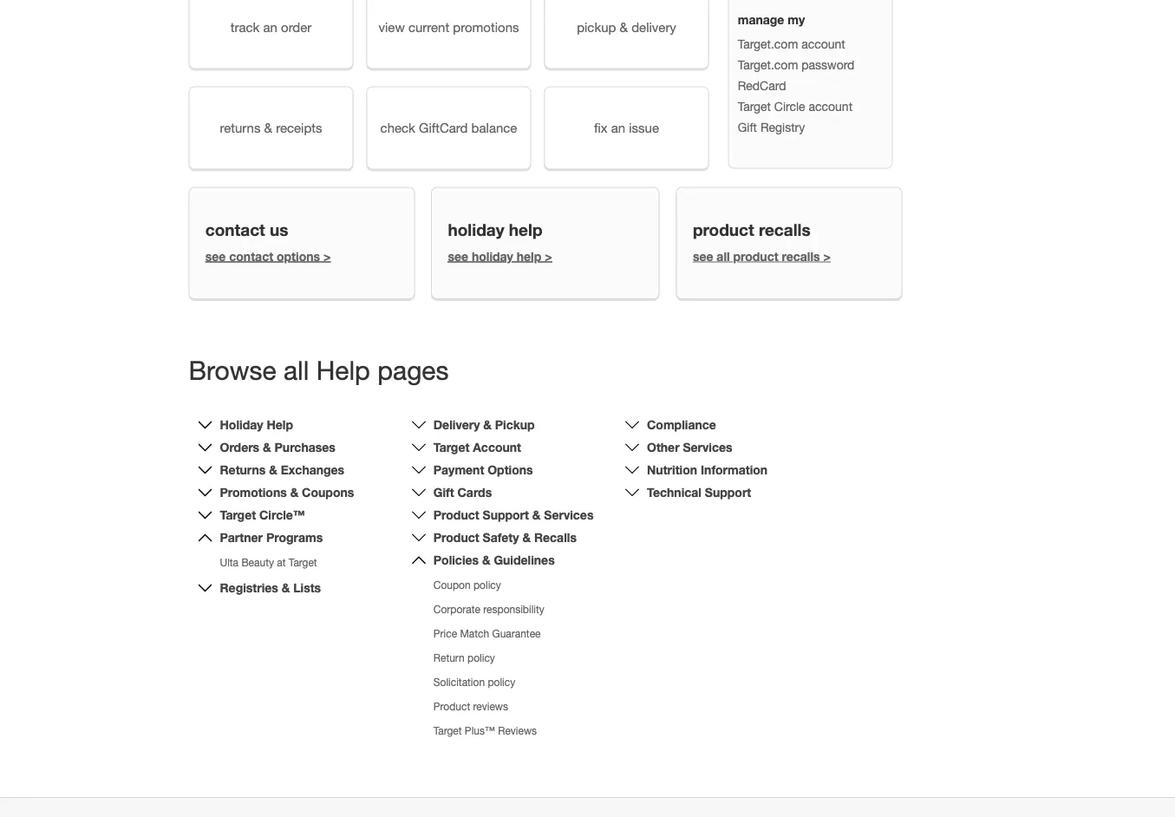 Task type: vqa. For each thing, say whether or not it's contained in the screenshot.
Lists
yes



Task type: locate. For each thing, give the bounding box(es) containing it.
1 horizontal spatial >
[[545, 249, 552, 263]]

product safety & recalls
[[434, 530, 577, 545]]

product for product reviews
[[434, 700, 470, 713]]

promotions
[[453, 19, 519, 35]]

1 vertical spatial help
[[267, 418, 293, 432]]

& down "orders & purchases" link
[[269, 463, 277, 477]]

& up recalls
[[532, 508, 541, 522]]

target.com up redcard
[[738, 58, 798, 72]]

payment options
[[434, 463, 533, 477]]

target down delivery
[[434, 440, 470, 454]]

target
[[738, 99, 771, 113], [434, 440, 470, 454], [220, 508, 256, 522], [289, 556, 317, 569], [434, 725, 462, 737]]

1 horizontal spatial gift
[[738, 120, 757, 134]]

1 vertical spatial services
[[544, 508, 594, 522]]

0 vertical spatial product
[[434, 508, 479, 522]]

nutrition information
[[647, 463, 768, 477]]

an right track
[[263, 19, 277, 35]]

0 vertical spatial policy
[[474, 579, 501, 591]]

promotions & coupons link
[[220, 485, 354, 500]]

help up see holiday help >
[[509, 220, 543, 240]]

1 vertical spatial contact
[[229, 249, 273, 263]]

2 vertical spatial product
[[434, 700, 470, 713]]

target.com down manage my
[[738, 37, 798, 51]]

2 horizontal spatial see
[[693, 249, 713, 263]]

0 vertical spatial target.com
[[738, 37, 798, 51]]

all for browse
[[284, 355, 309, 385]]

0 horizontal spatial an
[[263, 19, 277, 35]]

1 vertical spatial gift
[[434, 485, 454, 500]]

product down solicitation
[[434, 700, 470, 713]]

support up product safety & recalls on the bottom left
[[483, 508, 529, 522]]

& right returns
[[264, 120, 272, 135]]

see contact options > link
[[205, 249, 331, 263]]

holiday down holiday help
[[472, 249, 513, 263]]

returns & exchanges
[[220, 463, 344, 477]]

policy
[[474, 579, 501, 591], [468, 652, 495, 664], [488, 676, 515, 688]]

registry
[[761, 120, 805, 134]]

account right circle
[[809, 99, 853, 113]]

services up nutrition information link
[[683, 440, 733, 454]]

0 horizontal spatial all
[[284, 355, 309, 385]]

2 product from the top
[[434, 530, 479, 545]]

fix an issue link
[[544, 86, 709, 169]]

check giftcard balance
[[380, 120, 517, 135]]

2 vertical spatial policy
[[488, 676, 515, 688]]

reviews
[[498, 725, 537, 737]]

0 vertical spatial services
[[683, 440, 733, 454]]

policies
[[434, 553, 479, 567]]

help
[[509, 220, 543, 240], [517, 249, 542, 263]]

product for product support & services
[[434, 508, 479, 522]]

contact down the contact us
[[229, 249, 273, 263]]

see down the contact us
[[205, 249, 226, 263]]

see for contact us
[[205, 249, 226, 263]]

policy up reviews
[[488, 676, 515, 688]]

0 horizontal spatial support
[[483, 508, 529, 522]]

0 horizontal spatial see
[[205, 249, 226, 263]]

payment
[[434, 463, 484, 477]]

contact us
[[205, 220, 288, 240]]

orders
[[220, 440, 259, 454]]

policy for coupon policy
[[474, 579, 501, 591]]

1 product from the top
[[434, 508, 479, 522]]

1 vertical spatial product
[[733, 249, 779, 263]]

0 vertical spatial help
[[316, 355, 370, 385]]

policy for solicitation policy
[[488, 676, 515, 688]]

1 vertical spatial all
[[284, 355, 309, 385]]

pickup
[[577, 19, 616, 35]]

gift left "registry"
[[738, 120, 757, 134]]

my
[[788, 12, 805, 27]]

0 horizontal spatial services
[[544, 508, 594, 522]]

information
[[701, 463, 768, 477]]

& for lists
[[282, 581, 290, 595]]

& for delivery
[[620, 19, 628, 35]]

plus™
[[465, 725, 495, 737]]

see holiday help > link
[[448, 249, 552, 263]]

policy up "corporate responsibility" link
[[474, 579, 501, 591]]

& down holiday help link
[[263, 440, 271, 454]]

services
[[683, 440, 733, 454], [544, 508, 594, 522]]

0 vertical spatial an
[[263, 19, 277, 35]]

target down redcard "link"
[[738, 99, 771, 113]]

an for fix
[[611, 120, 626, 135]]

browse all help pages
[[189, 355, 449, 385]]

account up password
[[802, 37, 846, 51]]

& for purchases
[[263, 440, 271, 454]]

> for help
[[545, 249, 552, 263]]

target circle™
[[220, 508, 305, 522]]

registries & lists
[[220, 581, 321, 595]]

>
[[323, 249, 331, 263], [545, 249, 552, 263], [824, 249, 831, 263]]

nutrition information link
[[647, 463, 768, 477]]

fix
[[594, 120, 608, 135]]

other
[[647, 440, 680, 454]]

gift
[[738, 120, 757, 134], [434, 485, 454, 500]]

recalls up see all product recalls >
[[759, 220, 811, 240]]

policy down price match guarantee at the bottom left of the page
[[468, 652, 495, 664]]

options
[[277, 249, 320, 263]]

&
[[620, 19, 628, 35], [264, 120, 272, 135], [483, 418, 492, 432], [263, 440, 271, 454], [269, 463, 277, 477], [290, 485, 299, 500], [532, 508, 541, 522], [523, 530, 531, 545], [482, 553, 491, 567], [282, 581, 290, 595]]

an inside fix an issue link
[[611, 120, 626, 135]]

other services link
[[647, 440, 733, 454]]

1 > from the left
[[323, 249, 331, 263]]

1 horizontal spatial an
[[611, 120, 626, 135]]

an inside track an order link
[[263, 19, 277, 35]]

other services
[[647, 440, 733, 454]]

help left pages
[[316, 355, 370, 385]]

holiday up see holiday help >
[[448, 220, 504, 240]]

exchanges
[[281, 463, 344, 477]]

product
[[434, 508, 479, 522], [434, 530, 479, 545], [434, 700, 470, 713]]

target left plus™
[[434, 725, 462, 737]]

account
[[802, 37, 846, 51], [809, 99, 853, 113]]

& left lists
[[282, 581, 290, 595]]

0 vertical spatial gift
[[738, 120, 757, 134]]

technical support
[[647, 485, 751, 500]]

circle™
[[259, 508, 305, 522]]

gift inside target.com account target.com password redcard target circle account gift registry
[[738, 120, 757, 134]]

& for receipts
[[264, 120, 272, 135]]

pickup & delivery link
[[544, 0, 709, 69]]

target.com
[[738, 37, 798, 51], [738, 58, 798, 72]]

check giftcard balance link
[[366, 86, 531, 169]]

& up account
[[483, 418, 492, 432]]

ulta beauty at target
[[220, 556, 317, 569]]

gift registry link
[[738, 120, 805, 134]]

track
[[230, 19, 260, 35]]

1 vertical spatial target.com
[[738, 58, 798, 72]]

an
[[263, 19, 277, 35], [611, 120, 626, 135]]

services up recalls
[[544, 508, 594, 522]]

1 vertical spatial holiday
[[472, 249, 513, 263]]

1 horizontal spatial see
[[448, 249, 468, 263]]

manage my
[[738, 12, 805, 27]]

delivery
[[632, 19, 676, 35]]

target up partner
[[220, 508, 256, 522]]

& for coupons
[[290, 485, 299, 500]]

see down product recalls
[[693, 249, 713, 263]]

0 vertical spatial all
[[717, 249, 730, 263]]

nutrition
[[647, 463, 697, 477]]

1 vertical spatial product
[[434, 530, 479, 545]]

help down holiday help
[[517, 249, 542, 263]]

product up policies
[[434, 530, 479, 545]]

target for target plus™ reviews
[[434, 725, 462, 737]]

gift cards link
[[434, 485, 492, 500]]

1 horizontal spatial all
[[717, 249, 730, 263]]

1 vertical spatial support
[[483, 508, 529, 522]]

product reviews link
[[434, 700, 508, 713]]

cards
[[458, 485, 492, 500]]

1 vertical spatial help
[[517, 249, 542, 263]]

1 vertical spatial an
[[611, 120, 626, 135]]

fix an issue
[[594, 120, 659, 135]]

partner programs link
[[220, 530, 323, 545]]

all right the browse
[[284, 355, 309, 385]]

0 horizontal spatial gift
[[434, 485, 454, 500]]

product down product recalls
[[733, 249, 779, 263]]

target for target circle™
[[220, 508, 256, 522]]

2 > from the left
[[545, 249, 552, 263]]

3 > from the left
[[824, 249, 831, 263]]

> for us
[[323, 249, 331, 263]]

recalls
[[759, 220, 811, 240], [782, 249, 820, 263]]

an right fix
[[611, 120, 626, 135]]

see
[[205, 249, 226, 263], [448, 249, 468, 263], [693, 249, 713, 263]]

all down product recalls
[[717, 249, 730, 263]]

& up circle™
[[290, 485, 299, 500]]

0 vertical spatial support
[[705, 485, 751, 500]]

guidelines
[[494, 553, 555, 567]]

support down "information"
[[705, 485, 751, 500]]

contact up see contact options >
[[205, 220, 265, 240]]

1 horizontal spatial services
[[683, 440, 733, 454]]

partner programs
[[220, 530, 323, 545]]

gift down payment
[[434, 485, 454, 500]]

see down holiday help
[[448, 249, 468, 263]]

returns & exchanges link
[[220, 463, 344, 477]]

2 see from the left
[[448, 249, 468, 263]]

1 vertical spatial account
[[809, 99, 853, 113]]

& right pickup
[[620, 19, 628, 35]]

1 see from the left
[[205, 249, 226, 263]]

product safety & recalls link
[[434, 530, 577, 545]]

track an order
[[230, 19, 312, 35]]

product for product safety & recalls
[[434, 530, 479, 545]]

0 vertical spatial help
[[509, 220, 543, 240]]

& for guidelines
[[482, 553, 491, 567]]

solicitation policy link
[[434, 676, 515, 688]]

recalls down product recalls
[[782, 249, 820, 263]]

responsibility
[[483, 603, 545, 615]]

product down gift cards
[[434, 508, 479, 522]]

help up orders & purchases
[[267, 418, 293, 432]]

holiday
[[448, 220, 504, 240], [472, 249, 513, 263]]

returns
[[220, 463, 266, 477]]

safety
[[483, 530, 519, 545]]

product up see all product recalls >
[[693, 220, 754, 240]]

3 product from the top
[[434, 700, 470, 713]]

1 vertical spatial policy
[[468, 652, 495, 664]]

1 horizontal spatial help
[[316, 355, 370, 385]]

0 horizontal spatial >
[[323, 249, 331, 263]]

coupon policy
[[434, 579, 501, 591]]

1 horizontal spatial support
[[705, 485, 751, 500]]

& down safety
[[482, 553, 491, 567]]

2 horizontal spatial >
[[824, 249, 831, 263]]



Task type: describe. For each thing, give the bounding box(es) containing it.
us
[[270, 220, 288, 240]]

policies & guidelines link
[[434, 553, 555, 567]]

payment options link
[[434, 463, 533, 477]]

0 vertical spatial account
[[802, 37, 846, 51]]

policies & guidelines
[[434, 553, 555, 567]]

2 target.com from the top
[[738, 58, 798, 72]]

promotions & coupons
[[220, 485, 354, 500]]

check
[[380, 120, 415, 135]]

coupons
[[302, 485, 354, 500]]

target plus™ reviews
[[434, 725, 537, 737]]

1 vertical spatial recalls
[[782, 249, 820, 263]]

registries & lists link
[[220, 581, 321, 595]]

account
[[473, 440, 521, 454]]

circle
[[774, 99, 805, 113]]

coupon policy link
[[434, 579, 501, 591]]

holiday help link
[[220, 418, 293, 432]]

compliance link
[[647, 418, 716, 432]]

see for holiday help
[[448, 249, 468, 263]]

promotions
[[220, 485, 287, 500]]

solicitation policy
[[434, 676, 515, 688]]

options
[[488, 463, 533, 477]]

guarantee
[[492, 627, 541, 640]]

ulta beauty at target link
[[220, 556, 317, 569]]

target inside target.com account target.com password redcard target circle account gift registry
[[738, 99, 771, 113]]

at
[[277, 556, 286, 569]]

pickup & delivery
[[577, 19, 676, 35]]

corporate responsibility link
[[434, 603, 545, 615]]

3 see from the left
[[693, 249, 713, 263]]

holiday
[[220, 418, 263, 432]]

purchases
[[275, 440, 336, 454]]

balance
[[472, 120, 517, 135]]

track an order link
[[189, 0, 353, 69]]

recalls
[[534, 530, 577, 545]]

0 vertical spatial product
[[693, 220, 754, 240]]

an for track
[[263, 19, 277, 35]]

corporate
[[434, 603, 481, 615]]

lists
[[293, 581, 321, 595]]

target.com account link
[[738, 37, 846, 51]]

order
[[281, 19, 312, 35]]

price
[[434, 627, 457, 640]]

ulta
[[220, 556, 239, 569]]

support for product
[[483, 508, 529, 522]]

returns
[[220, 120, 261, 135]]

delivery & pickup
[[434, 418, 535, 432]]

target right at
[[289, 556, 317, 569]]

current
[[409, 19, 449, 35]]

giftcard
[[419, 120, 468, 135]]

0 vertical spatial recalls
[[759, 220, 811, 240]]

all for see
[[717, 249, 730, 263]]

price match guarantee
[[434, 627, 541, 640]]

delivery & pickup link
[[434, 418, 535, 432]]

gift cards
[[434, 485, 492, 500]]

pages
[[378, 355, 449, 385]]

target.com account target.com password redcard target circle account gift registry
[[738, 37, 855, 134]]

holiday help
[[448, 220, 543, 240]]

policy for return policy
[[468, 652, 495, 664]]

target for target account
[[434, 440, 470, 454]]

& for exchanges
[[269, 463, 277, 477]]

partner
[[220, 530, 263, 545]]

manage
[[738, 12, 784, 27]]

corporate responsibility
[[434, 603, 545, 615]]

receipts
[[276, 120, 322, 135]]

delivery
[[434, 418, 480, 432]]

orders & purchases
[[220, 440, 336, 454]]

reviews
[[473, 700, 508, 713]]

registries
[[220, 581, 278, 595]]

see contact options >
[[205, 249, 331, 263]]

redcard
[[738, 78, 786, 93]]

browse
[[189, 355, 276, 385]]

issue
[[629, 120, 659, 135]]

support for technical
[[705, 485, 751, 500]]

coupon
[[434, 579, 471, 591]]

view current promotions link
[[366, 0, 531, 69]]

& up guidelines
[[523, 530, 531, 545]]

product support & services
[[434, 508, 594, 522]]

technical support link
[[647, 485, 751, 500]]

product support & services link
[[434, 508, 594, 522]]

target account link
[[434, 440, 521, 454]]

view
[[379, 19, 405, 35]]

beauty
[[241, 556, 274, 569]]

programs
[[266, 530, 323, 545]]

orders & purchases link
[[220, 440, 336, 454]]

target account
[[434, 440, 521, 454]]

0 horizontal spatial help
[[267, 418, 293, 432]]

target.com password link
[[738, 58, 855, 72]]

solicitation
[[434, 676, 485, 688]]

1 target.com from the top
[[738, 37, 798, 51]]

0 vertical spatial holiday
[[448, 220, 504, 240]]

& for pickup
[[483, 418, 492, 432]]

returns & receipts
[[220, 120, 322, 135]]

0 vertical spatial contact
[[205, 220, 265, 240]]



